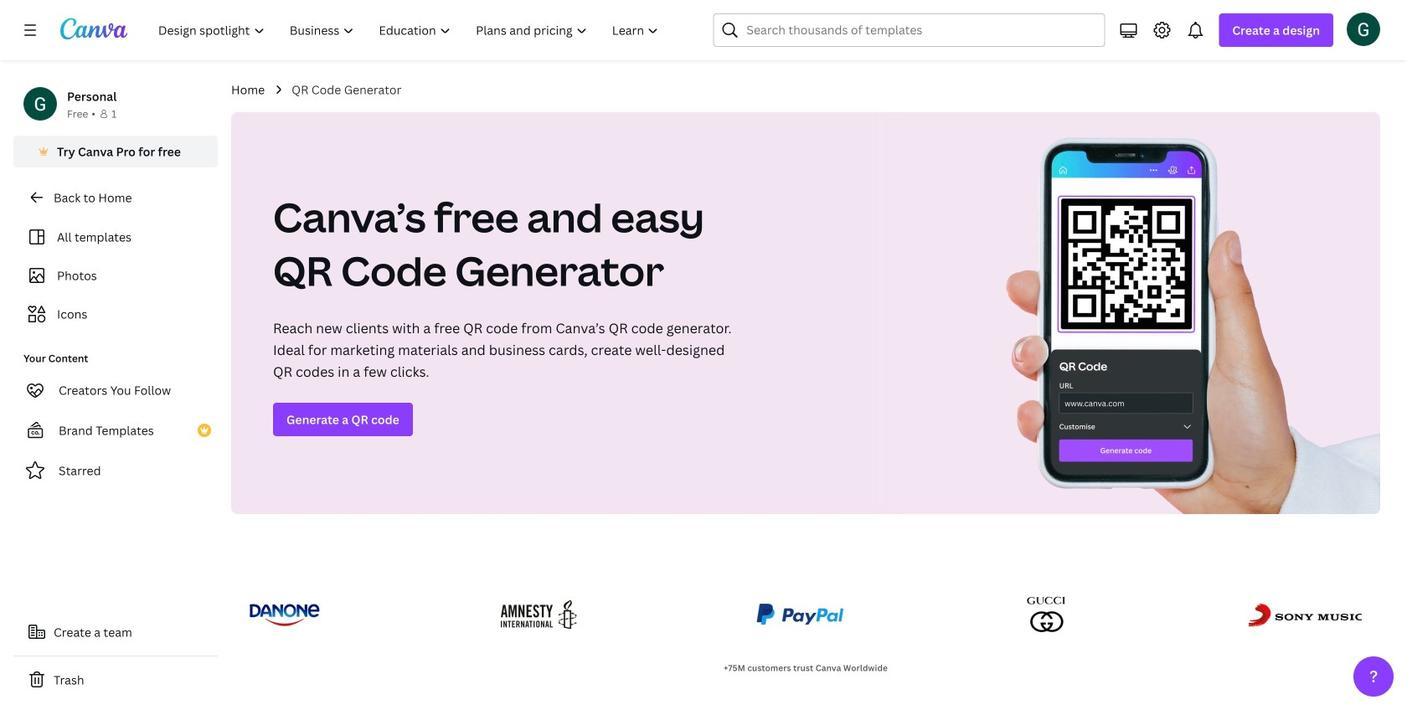 Task type: describe. For each thing, give the bounding box(es) containing it.
preview of qr code generator tool image
[[863, 112, 1399, 514]]

paypal image
[[753, 595, 848, 635]]

top level navigation element
[[147, 13, 673, 47]]

danone image
[[246, 595, 323, 635]]

sony music image
[[1246, 595, 1365, 635]]

Search search field
[[747, 14, 1094, 46]]



Task type: vqa. For each thing, say whether or not it's contained in the screenshot.
Refresh Outline icon
no



Task type: locate. For each thing, give the bounding box(es) containing it.
gucci image
[[1022, 595, 1073, 635]]

greg robinson image
[[1347, 12, 1380, 46]]

None search field
[[713, 13, 1105, 47]]

amnesty international image
[[496, 595, 579, 635]]

trusted by element
[[226, 585, 1385, 645]]



